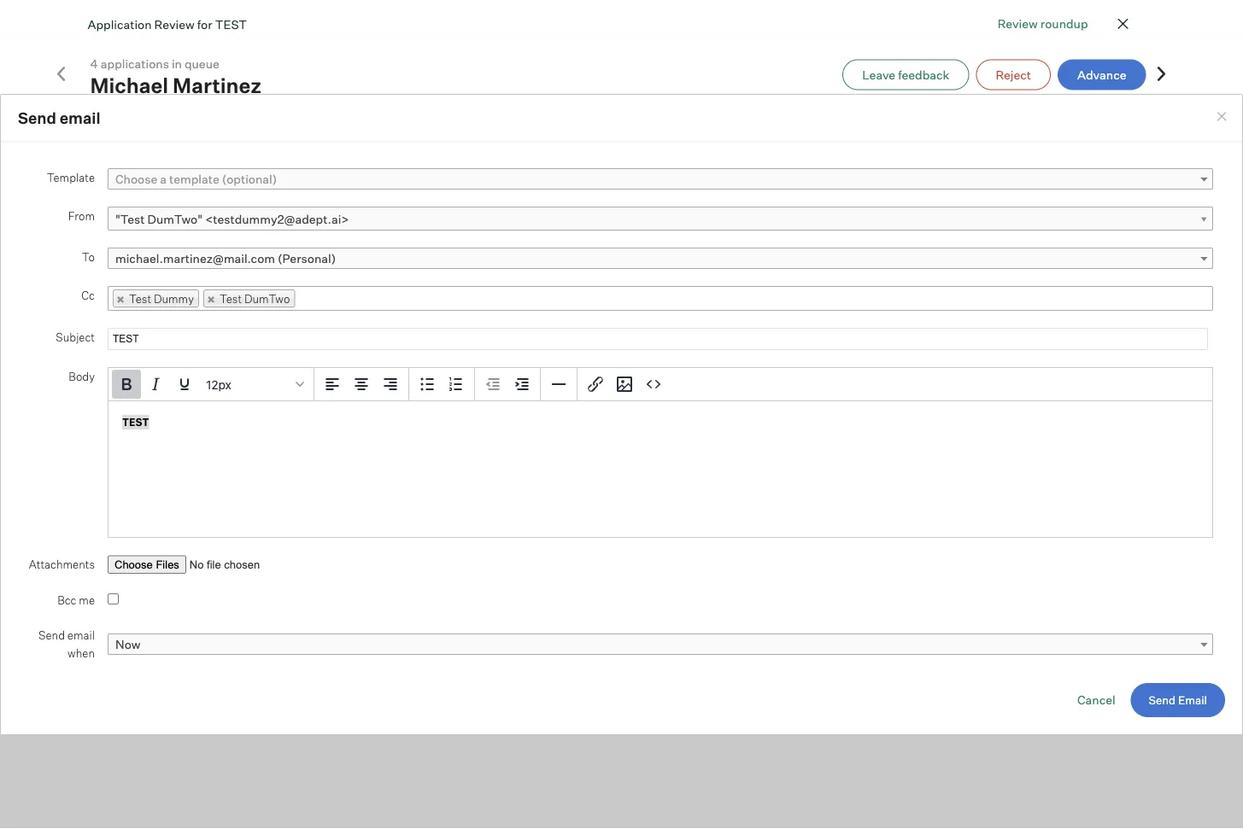 Task type: describe. For each thing, give the bounding box(es) containing it.
from
[[68, 209, 95, 222]]

application
[[88, 16, 152, 31]]

ad
[[966, 224, 979, 239]]

email for send email
[[60, 108, 100, 128]]

bcc me
[[57, 593, 95, 607]]

qualified
[[478, 164, 526, 179]]

applied
[[821, 200, 867, 215]]

18,
[[967, 200, 982, 215]]

application review for test
[[88, 16, 247, 31]]

send for send email when
[[38, 629, 65, 642]]

leave feedback button
[[843, 59, 970, 90]]

considering
[[357, 164, 423, 179]]

responded to an ad on glassdoor (test dumtwo)
[[821, 224, 1085, 257]]

template
[[169, 171, 219, 186]]

dumtwo
[[244, 291, 290, 305]]

in
[[172, 56, 182, 71]]

roundup
[[1041, 16, 1088, 31]]

choose a template (optional) link
[[108, 168, 1213, 189]]

send email link
[[1131, 684, 1226, 718]]

Subject text field
[[108, 328, 1208, 350]]

close image
[[1215, 110, 1229, 123]]

bias
[[228, 164, 251, 179]]

close image
[[1113, 14, 1134, 34]]

4 toolbar from the left
[[578, 368, 672, 401]]

we're
[[324, 164, 355, 179]]

reject button
[[976, 59, 1051, 90]]

next image
[[1153, 65, 1170, 82]]

test dummy
[[129, 291, 194, 305]]

previous element
[[53, 65, 70, 84]]

next element
[[1153, 65, 1170, 84]]

test for test dumtwo
[[220, 291, 242, 305]]

none text field inside send email dialog
[[295, 288, 417, 309]]

feedback
[[898, 67, 950, 82]]

review roundup
[[998, 16, 1088, 31]]

michael.martinez@mail.com (personal) link
[[108, 247, 1213, 269]]

me
[[79, 593, 95, 607]]

send email
[[18, 108, 100, 128]]

leave
[[862, 67, 896, 82]]

reduces
[[180, 164, 225, 179]]

0 horizontal spatial review
[[154, 16, 195, 31]]

(test
[[1057, 224, 1085, 239]]

to
[[936, 224, 947, 239]]

ensures
[[277, 164, 322, 179]]

subject
[[56, 330, 95, 344]]

4 applications in queue michael martinez
[[90, 56, 262, 98]]

<testdummy2@adept.ai>
[[205, 212, 349, 227]]

advance
[[1078, 67, 1127, 82]]

leave feedback
[[862, 67, 950, 82]]

cc
[[81, 288, 95, 302]]

send email when
[[38, 629, 95, 660]]

test
[[215, 16, 247, 31]]

2023
[[985, 200, 1013, 215]]

choose a template (optional)
[[115, 171, 277, 186]]

this
[[153, 164, 177, 179]]

email for send email when
[[67, 629, 95, 642]]

martinez
[[173, 73, 262, 98]]

michael.martinez@mail.com (personal)
[[115, 251, 336, 266]]

email
[[1178, 694, 1208, 708]]

template
[[47, 170, 95, 184]]

when
[[68, 647, 95, 660]]

cancel link
[[1078, 693, 1116, 708]]

send for send email
[[1149, 694, 1176, 708]]



Task type: vqa. For each thing, say whether or not it's contained in the screenshot.


Task type: locate. For each thing, give the bounding box(es) containing it.
on
[[982, 224, 996, 239]]

send for send email
[[18, 108, 56, 128]]

for
[[197, 16, 212, 31]]

responded
[[870, 224, 933, 239]]

send down bcc
[[38, 629, 65, 642]]

0 horizontal spatial test
[[129, 291, 151, 305]]

now
[[115, 637, 141, 652]]

source:
[[821, 224, 866, 239]]

2 toolbar from the left
[[409, 368, 475, 401]]

email down previous element
[[60, 108, 100, 128]]

(personal)
[[278, 251, 336, 266]]

2 vertical spatial send
[[1149, 694, 1176, 708]]

most
[[447, 164, 475, 179]]

michael martinez link
[[90, 73, 262, 98]]

reject
[[996, 67, 1032, 82]]

2 test from the left
[[220, 291, 242, 305]]

advance button
[[1058, 59, 1146, 90]]

date:
[[869, 200, 899, 215]]

test for test dummy
[[129, 291, 151, 305]]

12px button
[[199, 370, 310, 399]]

dumtwo"
[[147, 212, 203, 227]]

to
[[82, 250, 95, 263]]

send email dialog
[[0, 94, 1243, 736]]

choose
[[115, 171, 157, 186]]

None checkbox
[[108, 594, 119, 605]]

test
[[129, 291, 151, 305], [220, 291, 242, 305]]

1 vertical spatial email
[[67, 629, 95, 642]]

0 vertical spatial send
[[18, 108, 56, 128]]

0 vertical spatial email
[[60, 108, 100, 128]]

email up when
[[67, 629, 95, 642]]

cancel
[[1078, 693, 1116, 708]]

"test dumtwo" <testdummy2@adept.ai>
[[115, 212, 349, 227]]

a
[[160, 171, 167, 186]]

candidate actions element
[[1093, 139, 1114, 169]]

12px
[[206, 377, 232, 391]]

toolbar
[[315, 368, 409, 401], [409, 368, 475, 401], [475, 368, 541, 401], [578, 368, 672, 401]]

queue
[[185, 56, 219, 71]]

send left email
[[1149, 694, 1176, 708]]

none checkbox inside send email dialog
[[108, 594, 119, 605]]

review left for
[[154, 16, 195, 31]]

12px group
[[109, 368, 1213, 401]]

tags:
[[821, 268, 853, 283]]

1 vertical spatial send
[[38, 629, 65, 642]]

candidates.
[[528, 164, 594, 179]]

review left roundup
[[998, 16, 1038, 31]]

(optional)
[[222, 171, 277, 186]]

None file field
[[108, 556, 318, 574]]

"test dumtwo" <testdummy2@adept.ai> link
[[108, 206, 1213, 231]]

"test
[[115, 212, 145, 227]]

an
[[950, 224, 963, 239]]

test dumtwo
[[220, 291, 290, 305]]

now link
[[108, 634, 1213, 655]]

review
[[998, 16, 1038, 31], [154, 16, 195, 31]]

this reduces bias and ensures we're considering the most qualified candidates.
[[153, 164, 594, 179]]

3 toolbar from the left
[[475, 368, 541, 401]]

body
[[69, 369, 95, 383]]

and
[[253, 164, 275, 179]]

12px toolbar
[[109, 368, 315, 401]]

dumtwo)
[[821, 242, 875, 257]]

1 test from the left
[[129, 291, 151, 305]]

attachments
[[29, 557, 95, 571]]

none file field inside send email dialog
[[108, 556, 318, 574]]

1 toolbar from the left
[[315, 368, 409, 401]]

send
[[18, 108, 56, 128], [38, 629, 65, 642], [1149, 694, 1176, 708]]

review roundup link
[[998, 15, 1088, 32]]

None text field
[[295, 288, 417, 309]]

send inside send email when
[[38, 629, 65, 642]]

applications
[[101, 56, 169, 71]]

send down previous element
[[18, 108, 56, 128]]

send email
[[1149, 694, 1208, 708]]

applied date: september 18, 2023
[[821, 200, 1013, 215]]

test left 'dummy'
[[129, 291, 151, 305]]

email inside send email when
[[67, 629, 95, 642]]

1 horizontal spatial test
[[220, 291, 242, 305]]

michael.martinez@mail.com
[[115, 251, 275, 266]]

bcc
[[57, 593, 76, 607]]

september
[[903, 200, 964, 215]]

the
[[426, 164, 444, 179]]

test left dumtwo
[[220, 291, 242, 305]]

dummy
[[154, 291, 194, 305]]

glassdoor
[[998, 224, 1054, 239]]

1 horizontal spatial review
[[998, 16, 1038, 31]]

4
[[90, 56, 98, 71]]

review inside "link"
[[998, 16, 1038, 31]]

email
[[60, 108, 100, 128], [67, 629, 95, 642]]

michael
[[90, 73, 168, 98]]



